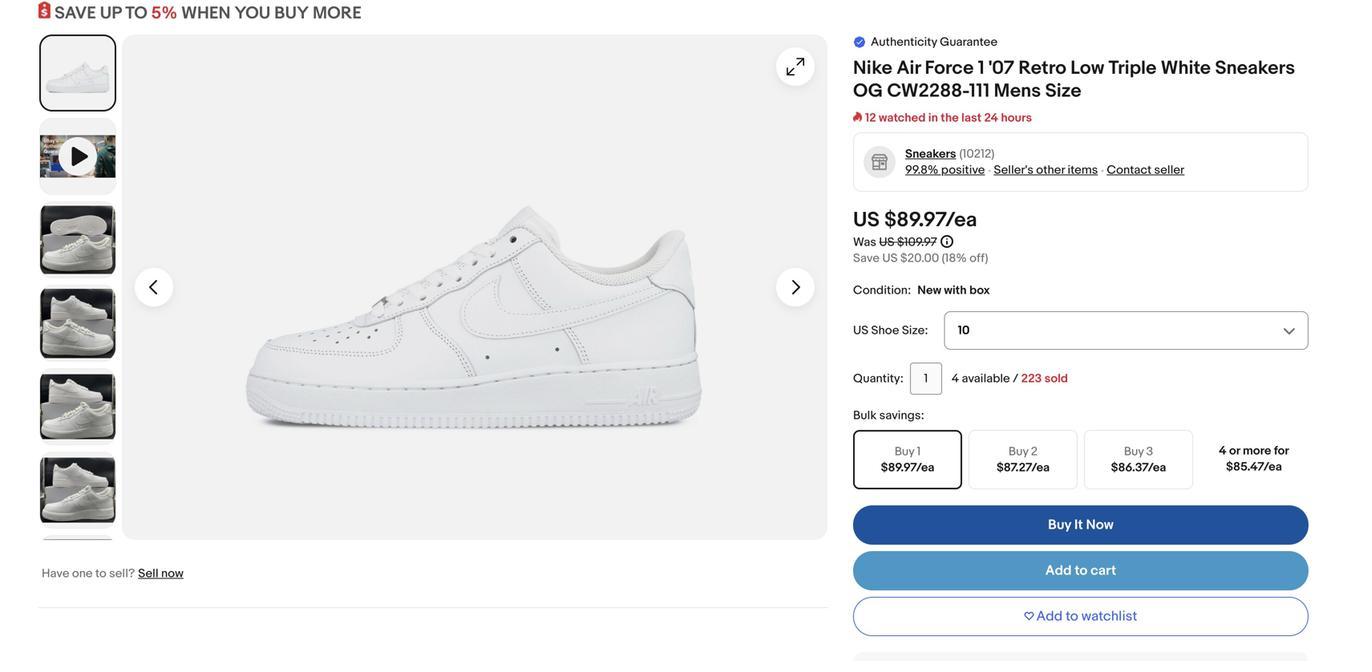 Task type: describe. For each thing, give the bounding box(es) containing it.
low
[[1071, 57, 1105, 80]]

more
[[1243, 444, 1272, 458]]

video 1 of 1 image
[[40, 119, 116, 194]]

watchlist
[[1082, 608, 1138, 625]]

$20.00
[[901, 251, 940, 266]]

authenticity
[[871, 35, 938, 49]]

add to watchlist
[[1037, 608, 1138, 625]]

buy 3 $86.37/ea
[[1112, 445, 1167, 475]]

buy it now
[[1049, 517, 1114, 534]]

buy 1 $89.97/ea
[[881, 445, 935, 475]]

quantity:
[[854, 372, 904, 386]]

to right one in the bottom left of the page
[[95, 566, 107, 581]]

condition: new with box
[[854, 283, 990, 298]]

it
[[1075, 517, 1084, 534]]

hours
[[1002, 111, 1033, 125]]

mens
[[994, 80, 1041, 103]]

picture 5 of 7 image
[[40, 453, 116, 528]]

4 for 4 or more for $85.47/ea
[[1219, 444, 1227, 458]]

0 horizontal spatial sneakers
[[906, 147, 957, 161]]

cart
[[1091, 562, 1117, 579]]

with
[[945, 283, 967, 298]]

buy for 2
[[1009, 445, 1029, 459]]

now
[[1087, 517, 1114, 534]]

the
[[941, 111, 959, 125]]

0 vertical spatial $89.97/ea
[[885, 208, 978, 233]]

picture 1 of 7 image
[[41, 36, 115, 110]]

watched
[[879, 111, 926, 125]]

99.8% positive
[[906, 163, 985, 177]]

savings:
[[880, 408, 925, 423]]

sell?
[[109, 566, 135, 581]]

picture 2 of 7 image
[[40, 202, 116, 278]]

nike air force 1 '07 retro low triple white sneakers og cw2288-111 mens size - picture 1 of 7 image
[[122, 35, 828, 540]]

save
[[55, 3, 96, 24]]

$86.37/ea
[[1112, 461, 1167, 475]]

more
[[313, 3, 362, 24]]

condition:
[[854, 283, 912, 298]]

picture 3 of 7 image
[[40, 286, 116, 361]]

seller's other items
[[994, 163, 1099, 177]]

have one to sell? sell now
[[42, 566, 184, 581]]

$109.97
[[898, 235, 937, 250]]

items
[[1068, 163, 1099, 177]]

or
[[1230, 444, 1241, 458]]

triple
[[1109, 57, 1157, 80]]

contact seller link
[[1107, 163, 1185, 177]]

seller
[[1155, 163, 1185, 177]]

buy it now link
[[854, 506, 1309, 545]]

us $89.97/ea
[[854, 208, 978, 233]]

bulk
[[854, 408, 877, 423]]

sell now link
[[138, 566, 184, 581]]

$85.47/ea
[[1227, 460, 1283, 474]]

12 watched in the last 24 hours
[[866, 111, 1033, 125]]

other
[[1037, 163, 1065, 177]]

4 for 4 available / 223 sold
[[952, 372, 960, 386]]

add for add to cart
[[1046, 562, 1072, 579]]

99.8%
[[906, 163, 939, 177]]

you
[[235, 3, 271, 24]]

guarantee
[[940, 35, 998, 49]]

retro
[[1019, 57, 1067, 80]]

buy for it
[[1049, 517, 1072, 534]]

save up to 5% when you buy more
[[55, 3, 362, 24]]

positive
[[942, 163, 985, 177]]

sneakers link
[[906, 146, 957, 162]]

us left shoe
[[854, 323, 869, 338]]

to for add to watchlist
[[1066, 608, 1079, 625]]

have
[[42, 566, 69, 581]]

for
[[1275, 444, 1290, 458]]

seller's
[[994, 163, 1034, 177]]

1 inside buy 1 $89.97/ea
[[917, 445, 921, 459]]

picture 4 of 7 image
[[40, 369, 116, 445]]

12
[[866, 111, 877, 125]]

$87.27/ea
[[997, 461, 1050, 475]]

white
[[1161, 57, 1211, 80]]

Quantity: text field
[[910, 363, 943, 395]]

4 available / 223 sold
[[952, 372, 1069, 386]]

1 inside nike air force 1 '07 retro low triple white sneakers og cw2288-111 mens size
[[978, 57, 985, 80]]

(10212)
[[960, 147, 995, 161]]

us up was
[[854, 208, 880, 233]]

available
[[962, 372, 1011, 386]]

text__icon image
[[854, 35, 866, 48]]

seller's other items link
[[994, 163, 1099, 177]]

add for add to watchlist
[[1037, 608, 1063, 625]]

one
[[72, 566, 93, 581]]

was
[[854, 235, 877, 250]]

in
[[929, 111, 939, 125]]

to
[[125, 3, 148, 24]]

sell
[[138, 566, 159, 581]]



Task type: vqa. For each thing, say whether or not it's contained in the screenshot.
2's Buy
yes



Task type: locate. For each thing, give the bounding box(es) containing it.
us right was
[[880, 235, 895, 250]]

contact seller
[[1107, 163, 1185, 177]]

1 vertical spatial 4
[[1219, 444, 1227, 458]]

0 horizontal spatial size
[[902, 323, 925, 338]]

/
[[1013, 372, 1019, 386]]

1 vertical spatial size
[[902, 323, 925, 338]]

buy left 3 at the right of the page
[[1125, 445, 1144, 459]]

add to watchlist button
[[854, 597, 1309, 636]]

buy 2 $87.27/ea
[[997, 445, 1050, 475]]

add to cart link
[[854, 551, 1309, 591]]

size right shoe
[[902, 323, 925, 338]]

111
[[970, 80, 990, 103]]

nike
[[854, 57, 893, 80]]

sneakers inside nike air force 1 '07 retro low triple white sneakers og cw2288-111 mens size
[[1216, 57, 1296, 80]]

us shoe size
[[854, 323, 925, 338]]

3
[[1147, 445, 1154, 459]]

size right mens
[[1046, 80, 1082, 103]]

24
[[985, 111, 999, 125]]

bulk savings:
[[854, 408, 925, 423]]

99.8% positive link
[[906, 163, 985, 177]]

sneakers up 99.8% on the top of page
[[906, 147, 957, 161]]

sneakers (10212)
[[906, 147, 995, 161]]

buy
[[895, 445, 915, 459], [1009, 445, 1029, 459], [1125, 445, 1144, 459], [1049, 517, 1072, 534]]

to left cart
[[1075, 562, 1088, 579]]

sneakers right "white"
[[1216, 57, 1296, 80]]

0 vertical spatial 1
[[978, 57, 985, 80]]

buy down savings: on the right of page
[[895, 445, 915, 459]]

$89.97/ea
[[885, 208, 978, 233], [881, 461, 935, 475]]

sneakers image
[[864, 146, 896, 179]]

shoe
[[872, 323, 900, 338]]

0 horizontal spatial 4
[[952, 372, 960, 386]]

og
[[854, 80, 883, 103]]

4 or more for $85.47/ea
[[1219, 444, 1290, 474]]

new
[[918, 283, 942, 298]]

1 vertical spatial add
[[1037, 608, 1063, 625]]

buy for 1
[[895, 445, 915, 459]]

size inside nike air force 1 '07 retro low triple white sneakers og cw2288-111 mens size
[[1046, 80, 1082, 103]]

to
[[1075, 562, 1088, 579], [95, 566, 107, 581], [1066, 608, 1079, 625]]

'07
[[989, 57, 1015, 80]]

0 vertical spatial add
[[1046, 562, 1072, 579]]

air
[[897, 57, 921, 80]]

cw2288-
[[888, 80, 970, 103]]

4 right quantity: text box
[[952, 372, 960, 386]]

add to cart
[[1046, 562, 1117, 579]]

sold
[[1045, 372, 1069, 386]]

buy inside buy 3 $86.37/ea
[[1125, 445, 1144, 459]]

box
[[970, 283, 990, 298]]

contact
[[1107, 163, 1152, 177]]

1 horizontal spatial size
[[1046, 80, 1082, 103]]

add down the add to cart
[[1037, 608, 1063, 625]]

last
[[962, 111, 982, 125]]

buy
[[274, 3, 309, 24]]

up
[[100, 3, 122, 24]]

save
[[854, 251, 880, 266]]

when
[[181, 3, 231, 24]]

0 vertical spatial sneakers
[[1216, 57, 1296, 80]]

1 horizontal spatial sneakers
[[1216, 57, 1296, 80]]

authenticity guarantee
[[871, 35, 998, 49]]

to for add to cart
[[1075, 562, 1088, 579]]

0 vertical spatial size
[[1046, 80, 1082, 103]]

add left cart
[[1046, 562, 1072, 579]]

add inside "button"
[[1037, 608, 1063, 625]]

buy inside buy 1 $89.97/ea
[[895, 445, 915, 459]]

nike air force 1 '07 retro low triple white sneakers og cw2288-111 mens size
[[854, 57, 1296, 103]]

now
[[161, 566, 184, 581]]

buy inside buy it now link
[[1049, 517, 1072, 534]]

2
[[1031, 445, 1038, 459]]

to inside "button"
[[1066, 608, 1079, 625]]

1
[[978, 57, 985, 80], [917, 445, 921, 459]]

(18%
[[942, 251, 967, 266]]

us down "was us $109.97"
[[883, 251, 898, 266]]

force
[[925, 57, 974, 80]]

0 vertical spatial 4
[[952, 372, 960, 386]]

4
[[952, 372, 960, 386], [1219, 444, 1227, 458]]

$89.97/ea up $109.97
[[885, 208, 978, 233]]

us
[[854, 208, 880, 233], [880, 235, 895, 250], [883, 251, 898, 266], [854, 323, 869, 338]]

4 left or
[[1219, 444, 1227, 458]]

to left watchlist
[[1066, 608, 1079, 625]]

1 horizontal spatial 4
[[1219, 444, 1227, 458]]

5%
[[151, 3, 178, 24]]

buy left 2 on the right bottom of page
[[1009, 445, 1029, 459]]

buy inside the buy 2 $87.27/ea
[[1009, 445, 1029, 459]]

buy for 3
[[1125, 445, 1144, 459]]

223
[[1022, 372, 1042, 386]]

0 horizontal spatial 1
[[917, 445, 921, 459]]

1 vertical spatial 1
[[917, 445, 921, 459]]

1 vertical spatial $89.97/ea
[[881, 461, 935, 475]]

$89.97/ea down savings: on the right of page
[[881, 461, 935, 475]]

was us $109.97
[[854, 235, 937, 250]]

sneakers
[[1216, 57, 1296, 80], [906, 147, 957, 161]]

save us $20.00 (18% off)
[[854, 251, 989, 266]]

buy left it
[[1049, 517, 1072, 534]]

1 down savings: on the right of page
[[917, 445, 921, 459]]

1 horizontal spatial 1
[[978, 57, 985, 80]]

1 left "'07"
[[978, 57, 985, 80]]

1 vertical spatial sneakers
[[906, 147, 957, 161]]

off)
[[970, 251, 989, 266]]

4 inside 4 or more for $85.47/ea
[[1219, 444, 1227, 458]]



